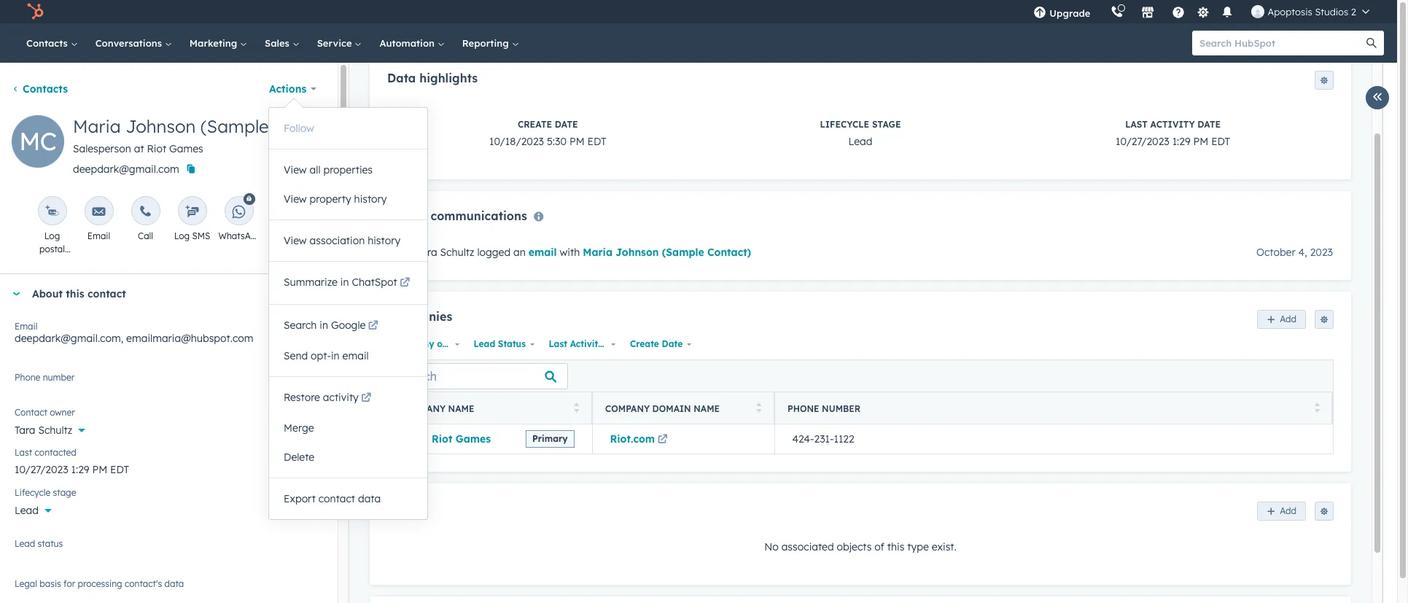 Task type: vqa. For each thing, say whether or not it's contained in the screenshot.
left owner
yes



Task type: locate. For each thing, give the bounding box(es) containing it.
games right 'at'
[[169, 142, 203, 155]]

search image
[[1367, 38, 1377, 48]]

0 horizontal spatial create
[[518, 119, 552, 130]]

in inside button
[[331, 349, 340, 362]]

contact up email deepdark@gmail.com, emailmaria@hubspot.com
[[88, 287, 126, 300]]

schultz down "recent communications"
[[440, 246, 474, 259]]

0 vertical spatial add button
[[1258, 310, 1306, 329]]

231-
[[814, 433, 834, 446]]

2 horizontal spatial press to sort. element
[[1315, 402, 1320, 415]]

association
[[310, 234, 365, 247]]

Search HubSpot search field
[[1193, 31, 1371, 55]]

log postal mail image
[[46, 205, 59, 219]]

1 press to sort. element from the left
[[574, 402, 579, 415]]

pm right 1:29
[[1194, 135, 1209, 148]]

lifecycle inside 'lifecycle stage lead'
[[820, 119, 870, 130]]

this inside about this contact dropdown button
[[66, 287, 84, 300]]

5:30
[[547, 135, 567, 148]]

edt right 1:29
[[1212, 135, 1231, 148]]

0 vertical spatial contacts
[[26, 37, 71, 49]]

company down companies at the left bottom of the page
[[392, 339, 434, 349]]

2 edt from the left
[[1212, 135, 1231, 148]]

lead inside popup button
[[474, 339, 495, 349]]

1 vertical spatial lifecycle
[[15, 487, 50, 498]]

owner up tara schultz at left
[[50, 407, 75, 418]]

upgrade image
[[1034, 7, 1047, 20]]

1 horizontal spatial contact)
[[707, 246, 751, 259]]

0 horizontal spatial email
[[15, 321, 37, 332]]

maria up salesperson
[[73, 115, 121, 137]]

0 vertical spatial history
[[354, 193, 387, 206]]

0 horizontal spatial this
[[66, 287, 84, 300]]

0 horizontal spatial log
[[44, 230, 60, 241]]

1 vertical spatial email
[[342, 349, 369, 362]]

log for log postal mail
[[44, 230, 60, 241]]

0 vertical spatial schultz
[[440, 246, 474, 259]]

0 vertical spatial link opens in a new window image
[[361, 390, 371, 408]]

last activity date
[[549, 339, 627, 349]]

lifecycle
[[820, 119, 870, 130], [15, 487, 50, 498]]

schultz for tara schultz
[[38, 424, 72, 437]]

activity up 1:29
[[1151, 119, 1195, 130]]

0 vertical spatial riot
[[147, 142, 166, 155]]

email right an
[[529, 246, 557, 259]]

view for view association history
[[284, 234, 307, 247]]

1 vertical spatial create
[[630, 339, 659, 349]]

this
[[66, 287, 84, 300], [887, 540, 905, 553]]

log up 'postal'
[[44, 230, 60, 241]]

create inside popup button
[[630, 339, 659, 349]]

log
[[44, 230, 60, 241], [174, 230, 190, 241]]

more image
[[279, 205, 292, 219]]

1 horizontal spatial edt
[[1212, 135, 1231, 148]]

contact inside "button"
[[319, 492, 355, 505]]

log inside log postal mail
[[44, 230, 60, 241]]

view down more 'icon'
[[284, 234, 307, 247]]

2 pm from the left
[[1194, 135, 1209, 148]]

merge button
[[269, 414, 427, 443]]

data inside "button"
[[358, 492, 381, 505]]

press to sort. image
[[756, 402, 761, 413]]

tara down recent
[[417, 246, 437, 259]]

0 vertical spatial lifecycle
[[820, 119, 870, 130]]

add for companies
[[1280, 313, 1297, 324]]

activity inside last activity date 10/27/2023 1:29 pm edt
[[1151, 119, 1195, 130]]

2 press to sort. element from the left
[[756, 402, 761, 415]]

sms
[[192, 230, 210, 241]]

hubspot image
[[26, 3, 44, 20]]

2 horizontal spatial last
[[1126, 119, 1148, 130]]

press to sort. element for company name
[[574, 402, 579, 415]]

2 vertical spatial last
[[15, 447, 32, 458]]

add button
[[1258, 310, 1306, 329], [1258, 501, 1306, 520]]

2 view from the top
[[284, 193, 307, 206]]

1 horizontal spatial tara
[[417, 246, 437, 259]]

1 horizontal spatial games
[[456, 433, 491, 446]]

last right status
[[549, 339, 567, 349]]

emailmaria@hubspot.com
[[126, 332, 253, 345]]

search
[[284, 319, 317, 332]]

0 vertical spatial view
[[284, 163, 307, 177]]

history for view association history
[[368, 234, 400, 247]]

log postal mail
[[39, 230, 65, 268]]

view for view property history
[[284, 193, 307, 206]]

1 horizontal spatial create
[[630, 339, 659, 349]]

merge
[[284, 422, 314, 435]]

contact) inside maria johnson (sample contact) salesperson at riot games
[[274, 115, 345, 137]]

history down view all properties link
[[354, 193, 387, 206]]

0 horizontal spatial johnson
[[126, 115, 196, 137]]

1 horizontal spatial johnson
[[616, 246, 659, 259]]

log sms image
[[186, 205, 199, 219]]

edt right 5:30 on the top
[[588, 135, 607, 148]]

log left sms
[[174, 230, 190, 241]]

create
[[518, 119, 552, 130], [630, 339, 659, 349]]

history inside the view association history link
[[368, 234, 400, 247]]

october
[[1257, 246, 1296, 259]]

last inside popup button
[[549, 339, 567, 349]]

owner for contact owner
[[50, 407, 75, 418]]

0 horizontal spatial activity
[[570, 339, 604, 349]]

press to sort. image for phone number
[[1315, 402, 1320, 413]]

link opens in a new window image
[[400, 275, 410, 292], [400, 278, 410, 289], [368, 318, 378, 336], [368, 321, 378, 332], [361, 393, 371, 404], [658, 435, 668, 446]]

email down search in google link on the left of page
[[342, 349, 369, 362]]

1 vertical spatial history
[[368, 234, 400, 247]]

0 horizontal spatial last
[[15, 447, 32, 458]]

data
[[358, 492, 381, 505], [165, 578, 184, 589]]

primary
[[532, 433, 568, 444]]

data right contact's
[[165, 578, 184, 589]]

menu
[[1024, 0, 1380, 23]]

0 horizontal spatial contact)
[[274, 115, 345, 137]]

date
[[555, 119, 578, 130], [1198, 119, 1221, 130], [606, 339, 627, 349], [662, 339, 683, 349]]

edt
[[588, 135, 607, 148], [1212, 135, 1231, 148]]

10/27/2023
[[1116, 135, 1170, 148]]

in right search
[[320, 319, 328, 332]]

2 horizontal spatial in
[[340, 276, 349, 289]]

0 vertical spatial owner
[[437, 339, 464, 349]]

1 horizontal spatial owner
[[437, 339, 464, 349]]

johnson
[[126, 115, 196, 137], [616, 246, 659, 259]]

send opt-in email
[[284, 349, 369, 362]]

lead status
[[15, 538, 63, 549]]

activity inside last activity date popup button
[[570, 339, 604, 349]]

0 horizontal spatial data
[[165, 578, 184, 589]]

1 vertical spatial add
[[1280, 505, 1297, 516]]

history
[[354, 193, 387, 206], [368, 234, 400, 247]]

0 vertical spatial contact
[[88, 287, 126, 300]]

email inside button
[[342, 349, 369, 362]]

1:29
[[1173, 135, 1191, 148]]

phone number
[[788, 403, 861, 414]]

johnson up 'at'
[[126, 115, 196, 137]]

help image
[[1172, 7, 1186, 20]]

0 horizontal spatial pm
[[570, 135, 585, 148]]

1 vertical spatial in
[[320, 319, 328, 332]]

last for last activity date 10/27/2023 1:29 pm edt
[[1126, 119, 1148, 130]]

1 horizontal spatial phone
[[788, 403, 819, 414]]

link opens in a new window image inside 'restore activity' link
[[361, 390, 371, 408]]

lead for lead status
[[15, 538, 35, 549]]

sales link
[[256, 23, 308, 63]]

pm inside last activity date 10/27/2023 1:29 pm edt
[[1194, 135, 1209, 148]]

Phone number text field
[[15, 370, 323, 399]]

actions
[[269, 82, 307, 96]]

number
[[43, 372, 75, 383]]

company up riot.com
[[605, 403, 650, 414]]

0 vertical spatial email
[[87, 230, 110, 241]]

1 vertical spatial contact)
[[707, 246, 751, 259]]

1 horizontal spatial press to sort. image
[[1315, 402, 1320, 413]]

1 horizontal spatial last
[[549, 339, 567, 349]]

stage
[[53, 487, 76, 498]]

0 vertical spatial email
[[529, 246, 557, 259]]

0 vertical spatial last
[[1126, 119, 1148, 130]]

status
[[38, 538, 63, 549]]

email inside email deepdark@gmail.com, emailmaria@hubspot.com
[[15, 321, 37, 332]]

2 add button from the top
[[1258, 501, 1306, 520]]

0 vertical spatial phone
[[15, 372, 40, 383]]

company
[[392, 339, 434, 349], [401, 403, 446, 414], [605, 403, 650, 414]]

contact
[[15, 407, 47, 418]]

history down recent
[[368, 234, 400, 247]]

activity left create date
[[570, 339, 604, 349]]

0 horizontal spatial edt
[[588, 135, 607, 148]]

tara down contact
[[15, 424, 35, 437]]

deals
[[387, 501, 420, 516]]

link opens in a new window image for restore activity
[[361, 390, 371, 408]]

summarize in chatspot
[[284, 276, 397, 289]]

company for company domain name
[[605, 403, 650, 414]]

conversations
[[95, 37, 165, 49]]

0 vertical spatial create
[[518, 119, 552, 130]]

0 vertical spatial tara
[[417, 246, 437, 259]]

log for log sms
[[174, 230, 190, 241]]

whatsapp
[[218, 230, 262, 241]]

link opens in a new window image for summarize in chatspot
[[400, 278, 410, 289]]

1 vertical spatial schultz
[[38, 424, 72, 437]]

games down name
[[456, 433, 491, 446]]

opt-
[[311, 349, 331, 362]]

email down email image
[[87, 230, 110, 241]]

0 horizontal spatial (sample
[[201, 115, 269, 137]]

1 vertical spatial last
[[549, 339, 567, 349]]

link opens in a new window image inside 'restore activity' link
[[361, 393, 371, 404]]

marketplaces button
[[1133, 0, 1164, 23]]

1 horizontal spatial email
[[529, 246, 557, 259]]

link opens in a new window image inside riot.com link
[[658, 435, 668, 446]]

about this contact
[[32, 287, 126, 300]]

2 add from the top
[[1280, 505, 1297, 516]]

schultz
[[440, 246, 474, 259], [38, 424, 72, 437]]

1 vertical spatial contact
[[319, 492, 355, 505]]

company left name
[[401, 403, 446, 414]]

0 vertical spatial games
[[169, 142, 203, 155]]

1 vertical spatial data
[[165, 578, 184, 589]]

add for deals
[[1280, 505, 1297, 516]]

2 log from the left
[[174, 230, 190, 241]]

for
[[64, 578, 75, 589]]

1 log from the left
[[44, 230, 60, 241]]

tara for tara schultz logged an email with maria johnson (sample contact)
[[417, 246, 437, 259]]

chatspot
[[352, 276, 397, 289]]

riot
[[147, 142, 166, 155], [432, 433, 453, 446]]

pm right 5:30 on the top
[[570, 135, 585, 148]]

2 press to sort. image from the left
[[1315, 402, 1320, 413]]

0 vertical spatial this
[[66, 287, 84, 300]]

follow button
[[269, 114, 427, 143]]

(sample inside maria johnson (sample contact) salesperson at riot games
[[201, 115, 269, 137]]

this right the about
[[66, 287, 84, 300]]

lead inside popup button
[[15, 504, 39, 517]]

1 vertical spatial games
[[456, 433, 491, 446]]

schultz down contact owner
[[38, 424, 72, 437]]

0 horizontal spatial schultz
[[38, 424, 72, 437]]

this right of
[[887, 540, 905, 553]]

0 horizontal spatial riot
[[147, 142, 166, 155]]

0 vertical spatial (sample
[[201, 115, 269, 137]]

1 horizontal spatial email
[[87, 230, 110, 241]]

data highlights
[[387, 71, 478, 85]]

phone left number at the left of the page
[[15, 372, 40, 383]]

last down tara schultz at left
[[15, 447, 32, 458]]

owner for company owner
[[437, 339, 464, 349]]

1 press to sort. image from the left
[[574, 402, 579, 413]]

phone up 424-
[[788, 403, 819, 414]]

1 horizontal spatial (sample
[[662, 246, 704, 259]]

1 vertical spatial owner
[[50, 407, 75, 418]]

create right last activity date
[[630, 339, 659, 349]]

menu containing apoptosis studios 2
[[1024, 0, 1380, 23]]

0 vertical spatial maria
[[73, 115, 121, 137]]

email
[[529, 246, 557, 259], [342, 349, 369, 362]]

history inside view property history link
[[354, 193, 387, 206]]

link opens in a new window image inside riot.com link
[[658, 435, 668, 446]]

follow
[[284, 122, 314, 135]]

last
[[1126, 119, 1148, 130], [549, 339, 567, 349], [15, 447, 32, 458]]

link opens in a new window image for search in google
[[368, 321, 378, 332]]

maria right with
[[583, 246, 613, 259]]

1 vertical spatial phone
[[788, 403, 819, 414]]

1 add button from the top
[[1258, 310, 1306, 329]]

0 horizontal spatial games
[[169, 142, 203, 155]]

0 horizontal spatial email
[[342, 349, 369, 362]]

press to sort. element
[[574, 402, 579, 415], [756, 402, 761, 415], [1315, 402, 1320, 415]]

date inside popup button
[[606, 339, 627, 349]]

4,
[[1299, 246, 1308, 259]]

1 horizontal spatial data
[[358, 492, 381, 505]]

lifecycle stage lead
[[820, 119, 901, 148]]

1 horizontal spatial activity
[[1151, 119, 1195, 130]]

1 vertical spatial riot
[[432, 433, 453, 446]]

1 vertical spatial add button
[[1258, 501, 1306, 520]]

phone for phone number
[[15, 372, 40, 383]]

link opens in a new window image right riot.com
[[658, 435, 668, 446]]

email down caret image
[[15, 321, 37, 332]]

add button for companies
[[1258, 310, 1306, 329]]

0 horizontal spatial link opens in a new window image
[[361, 390, 371, 408]]

1 horizontal spatial in
[[331, 349, 340, 362]]

an
[[513, 246, 526, 259]]

0 horizontal spatial tara
[[15, 424, 35, 437]]

deepdark@gmail.com,
[[15, 332, 123, 345]]

contact right export
[[319, 492, 355, 505]]

0 horizontal spatial phone
[[15, 372, 40, 383]]

sales
[[265, 37, 292, 49]]

notifications image
[[1221, 7, 1234, 20]]

riot inside maria johnson (sample contact) salesperson at riot games
[[147, 142, 166, 155]]

name
[[448, 403, 474, 414]]

in down search in google
[[331, 349, 340, 362]]

link opens in a new window image for riot.com
[[658, 435, 668, 446]]

1 horizontal spatial lifecycle
[[820, 119, 870, 130]]

data left deals
[[358, 492, 381, 505]]

view property history link
[[269, 185, 427, 214]]

owner down companies at the left bottom of the page
[[437, 339, 464, 349]]

view left 'all'
[[284, 163, 307, 177]]

1 edt from the left
[[588, 135, 607, 148]]

riot right 'at'
[[147, 142, 166, 155]]

1 add from the top
[[1280, 313, 1297, 324]]

riot down company name
[[432, 433, 453, 446]]

calling icon image
[[1111, 6, 1124, 19]]

contact inside dropdown button
[[88, 287, 126, 300]]

games inside maria johnson (sample contact) salesperson at riot games
[[169, 142, 203, 155]]

3 view from the top
[[284, 234, 307, 247]]

automation
[[380, 37, 437, 49]]

link opens in a new window image
[[361, 390, 371, 408], [658, 435, 668, 446]]

property
[[310, 193, 351, 206]]

all
[[310, 163, 321, 177]]

1 horizontal spatial schultz
[[440, 246, 474, 259]]

1 vertical spatial this
[[887, 540, 905, 553]]

0 horizontal spatial press to sort. element
[[574, 402, 579, 415]]

marketplaces image
[[1142, 7, 1155, 20]]

1 vertical spatial tara
[[15, 424, 35, 437]]

view left property
[[284, 193, 307, 206]]

last for last activity date
[[549, 339, 567, 349]]

1 horizontal spatial log
[[174, 230, 190, 241]]

lead for lead
[[15, 504, 39, 517]]

1 vertical spatial activity
[[570, 339, 604, 349]]

0 horizontal spatial in
[[320, 319, 328, 332]]

1 view from the top
[[284, 163, 307, 177]]

0 horizontal spatial owner
[[50, 407, 75, 418]]

1 vertical spatial (sample
[[662, 246, 704, 259]]

contacts link
[[18, 23, 87, 63], [12, 82, 68, 96]]

1 vertical spatial email
[[15, 321, 37, 332]]

pm
[[570, 135, 585, 148], [1194, 135, 1209, 148]]

contacted
[[35, 447, 76, 458]]

3 press to sort. element from the left
[[1315, 402, 1320, 415]]

export contact data
[[284, 492, 381, 505]]

1 horizontal spatial this
[[887, 540, 905, 553]]

in left chatspot
[[340, 276, 349, 289]]

owner inside popup button
[[437, 339, 464, 349]]

at
[[134, 142, 144, 155]]

0 vertical spatial in
[[340, 276, 349, 289]]

0 vertical spatial add
[[1280, 313, 1297, 324]]

1 horizontal spatial contact
[[319, 492, 355, 505]]

phone
[[15, 372, 40, 383], [788, 403, 819, 414]]

Search search field
[[391, 363, 568, 389]]

contact)
[[274, 115, 345, 137], [707, 246, 751, 259]]

send opt-in email button
[[269, 341, 427, 371]]

last up 10/27/2023 on the right of page
[[1126, 119, 1148, 130]]

create up '10/18/2023'
[[518, 119, 552, 130]]

1 horizontal spatial press to sort. element
[[756, 402, 761, 415]]

pm inside create date 10/18/2023 5:30 pm edt
[[570, 135, 585, 148]]

last inside last activity date 10/27/2023 1:29 pm edt
[[1126, 119, 1148, 130]]

create inside create date 10/18/2023 5:30 pm edt
[[518, 119, 552, 130]]

associated
[[782, 540, 834, 553]]

link opens in a new window image right activity
[[361, 390, 371, 408]]

press to sort. image
[[574, 402, 579, 413], [1315, 402, 1320, 413]]

0 horizontal spatial lifecycle
[[15, 487, 50, 498]]

schultz inside popup button
[[38, 424, 72, 437]]

0 horizontal spatial maria
[[73, 115, 121, 137]]

1 horizontal spatial maria
[[583, 246, 613, 259]]

1 pm from the left
[[570, 135, 585, 148]]

lifecycle for lifecycle stage lead
[[820, 119, 870, 130]]

more
[[275, 230, 296, 241]]

press to sort. image for company name
[[574, 402, 579, 413]]

email for email deepdark@gmail.com, emailmaria@hubspot.com
[[15, 321, 37, 332]]

call image
[[139, 205, 152, 219]]

schultz for tara schultz logged an email with maria johnson (sample contact)
[[440, 246, 474, 259]]

tara inside popup button
[[15, 424, 35, 437]]

0 vertical spatial johnson
[[126, 115, 196, 137]]

of
[[875, 540, 885, 553]]

last contacted
[[15, 447, 76, 458]]

424-231-1122
[[792, 433, 855, 446]]

menu item
[[1101, 0, 1104, 23]]

recent
[[387, 209, 427, 223]]

type
[[908, 540, 929, 553]]

company inside popup button
[[392, 339, 434, 349]]

maria
[[73, 115, 121, 137], [583, 246, 613, 259]]

notifications button
[[1215, 0, 1240, 23]]

johnson right with
[[616, 246, 659, 259]]

10/18/2023
[[489, 135, 544, 148]]



Task type: describe. For each thing, give the bounding box(es) containing it.
restore activity
[[284, 391, 359, 404]]

contact owner
[[15, 407, 75, 418]]

1 vertical spatial maria
[[583, 246, 613, 259]]

1 vertical spatial johnson
[[616, 246, 659, 259]]

company for company name
[[401, 403, 446, 414]]

view for view all properties
[[284, 163, 307, 177]]

history for view property history
[[354, 193, 387, 206]]

tara schultz image
[[1252, 5, 1265, 18]]

create date button
[[625, 335, 695, 354]]

marketing
[[189, 37, 240, 49]]

link opens in a new window image for restore activity
[[361, 393, 371, 404]]

edt inside create date 10/18/2023 5:30 pm edt
[[588, 135, 607, 148]]

restore
[[284, 391, 320, 404]]

view association history link
[[269, 226, 427, 255]]

maria johnson (sample contact) link
[[583, 246, 751, 259]]

number
[[822, 403, 861, 414]]

tara schultz
[[15, 424, 72, 437]]

whatsapp image
[[232, 205, 245, 219]]

johnson inside maria johnson (sample contact) salesperson at riot games
[[126, 115, 196, 137]]

reporting
[[462, 37, 512, 49]]

tara for tara schultz
[[15, 424, 35, 437]]

press to sort. element for phone number
[[1315, 402, 1320, 415]]

lead inside 'lifecycle stage lead'
[[849, 135, 873, 148]]

1 horizontal spatial riot
[[432, 433, 453, 446]]

lead for lead status
[[474, 339, 495, 349]]

marketing link
[[181, 23, 256, 63]]

phone for phone number
[[788, 403, 819, 414]]

conversations link
[[87, 23, 181, 63]]

search in google
[[284, 319, 366, 332]]

company for company owner
[[392, 339, 434, 349]]

with
[[560, 246, 580, 259]]

communications
[[431, 209, 527, 223]]

lead button
[[15, 496, 323, 520]]

create date 10/18/2023 5:30 pm edt
[[489, 119, 607, 148]]

actions button
[[260, 74, 326, 104]]

riot games
[[432, 433, 491, 446]]

email for email
[[87, 230, 110, 241]]

add button for deals
[[1258, 501, 1306, 520]]

name
[[694, 403, 720, 414]]

maria johnson (sample contact) salesperson at riot games
[[73, 115, 345, 155]]

1 vertical spatial contacts
[[23, 82, 68, 96]]

send
[[284, 349, 308, 362]]

google
[[331, 319, 366, 332]]

company owner
[[392, 339, 464, 349]]

2023
[[1310, 246, 1333, 259]]

processing
[[78, 578, 122, 589]]

highlights
[[420, 71, 478, 85]]

in for search
[[320, 319, 328, 332]]

date inside create date 10/18/2023 5:30 pm edt
[[555, 119, 578, 130]]

last activity date button
[[544, 335, 627, 354]]

contact's
[[125, 578, 162, 589]]

date inside popup button
[[662, 339, 683, 349]]

create date
[[630, 339, 683, 349]]

tara schultz button
[[15, 416, 323, 440]]

objects
[[837, 540, 872, 553]]

create for create date 10/18/2023 5:30 pm edt
[[518, 119, 552, 130]]

in for summarize
[[340, 276, 349, 289]]

log sms
[[174, 230, 210, 241]]

lifecycle for lifecycle stage
[[15, 487, 50, 498]]

edt inside last activity date 10/27/2023 1:29 pm edt
[[1212, 135, 1231, 148]]

view association history
[[284, 234, 400, 247]]

company domain name
[[605, 403, 720, 414]]

exist.
[[932, 540, 957, 553]]

riot.com link
[[610, 433, 670, 446]]

settings link
[[1194, 4, 1213, 19]]

delete button
[[269, 443, 427, 472]]

caret image
[[12, 292, 20, 296]]

tara schultz logged an email with maria johnson (sample contact)
[[417, 246, 751, 259]]

email image
[[92, 205, 105, 219]]

properties
[[323, 163, 373, 177]]

about
[[32, 287, 63, 300]]

reporting link
[[453, 23, 528, 63]]

424-
[[792, 433, 814, 446]]

apoptosis studios 2
[[1268, 6, 1357, 18]]

date inside last activity date 10/27/2023 1:29 pm edt
[[1198, 119, 1221, 130]]

summarize in chatspot link
[[269, 268, 427, 298]]

apoptosis studios 2 button
[[1243, 0, 1379, 23]]

automation link
[[371, 23, 453, 63]]

1122
[[834, 433, 855, 446]]

logged
[[477, 246, 511, 259]]

view all properties
[[284, 163, 373, 177]]

companies
[[387, 310, 452, 324]]

1 vertical spatial contacts link
[[12, 82, 68, 96]]

last for last contacted
[[15, 447, 32, 458]]

riot games link
[[432, 433, 491, 446]]

lead status
[[474, 339, 526, 349]]

phone number
[[15, 372, 75, 383]]

basis
[[40, 578, 61, 589]]

about this contact button
[[0, 274, 323, 314]]

company owner button
[[387, 335, 464, 354]]

upgrade
[[1050, 7, 1091, 19]]

create for create date
[[630, 339, 659, 349]]

settings image
[[1197, 6, 1210, 19]]

data
[[387, 71, 416, 85]]

view all properties link
[[269, 155, 427, 185]]

activity for last activity date
[[570, 339, 604, 349]]

press to sort. element for company domain name
[[756, 402, 761, 415]]

view property history
[[284, 193, 387, 206]]

summarize
[[284, 276, 338, 289]]

0 vertical spatial contacts link
[[18, 23, 87, 63]]

riot.com
[[610, 433, 655, 446]]

link opens in a new window image for riot.com
[[658, 435, 668, 446]]

maria inside maria johnson (sample contact) salesperson at riot games
[[73, 115, 121, 137]]

salesperson
[[73, 142, 131, 155]]

studios
[[1315, 6, 1349, 18]]

deepdark@gmail.com
[[73, 163, 179, 176]]

legal basis for processing contact's data
[[15, 578, 184, 589]]

export contact data button
[[269, 484, 427, 513]]

stage
[[872, 119, 901, 130]]

activity for last activity date 10/27/2023 1:29 pm edt
[[1151, 119, 1195, 130]]

email link
[[529, 246, 557, 259]]

Last contacted text field
[[15, 456, 323, 479]]

service
[[317, 37, 355, 49]]



